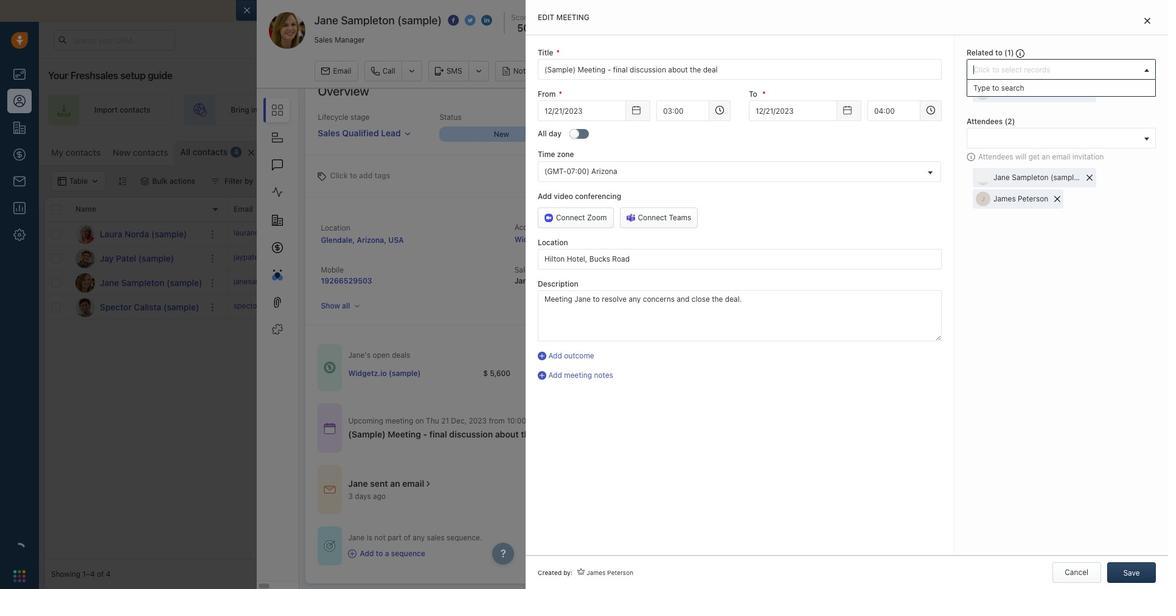 Task type: vqa. For each thing, say whether or not it's contained in the screenshot.
Add related to Add deal
yes



Task type: locate. For each thing, give the bounding box(es) containing it.
call link
[[364, 61, 402, 82]]

widgetz.io down the account
[[515, 235, 553, 244]]

james inside row group
[[705, 302, 727, 312]]

add left video
[[538, 191, 552, 201]]

deal down 11:00
[[537, 429, 554, 440]]

container_wx8msf4aqz5i3rn1 image left 3
[[324, 483, 336, 496]]

twitter circled image
[[465, 14, 476, 27]]

grid
[[45, 197, 1162, 560]]

all day
[[538, 129, 562, 138]]

created inside tab panel
[[538, 569, 562, 576]]

team inside invite your team link
[[427, 106, 445, 115]]

1 vertical spatial days
[[355, 492, 371, 501]]

jane sampleton (sample)
[[314, 14, 442, 27], [994, 88, 1081, 97], [994, 173, 1081, 182], [100, 277, 202, 288]]

0 horizontal spatial team
[[427, 106, 445, 115]]

( right related
[[1005, 48, 1008, 57]]

owner up description
[[535, 265, 556, 274]]

score up the account
[[507, 205, 528, 214]]

sales down lifecycle
[[318, 128, 340, 138]]

title
[[538, 48, 553, 57]]

your left 'trial'
[[836, 36, 850, 44]]

1 vertical spatial location
[[538, 238, 568, 247]]

2 vertical spatial email
[[402, 478, 424, 489]]

james peterson down created at
[[705, 302, 760, 312]]

0 horizontal spatial widgetz.io
[[348, 369, 387, 378]]

created for created at
[[708, 265, 736, 274]]

1 vertical spatial created
[[538, 569, 562, 576]]

1 vertical spatial widgetz.io (sample) link
[[348, 368, 421, 378]]

any
[[413, 533, 425, 542]]

jane sent an email
[[348, 478, 424, 489]]

customize overview button
[[1047, 83, 1141, 100]]

widgetz.io inside account widgetz.io (sample)
[[515, 235, 553, 244]]

deal down type to search option
[[1040, 106, 1055, 115]]

2 team from the left
[[595, 106, 613, 115]]

in right bring
[[251, 106, 258, 115]]

sequence
[[739, 106, 773, 115], [391, 549, 425, 558]]

sales inside grid
[[690, 205, 709, 214]]

click for spectorcalista@gmail.com
[[605, 302, 622, 311]]

0 vertical spatial + click to add
[[599, 229, 646, 238]]

leads right website
[[289, 106, 308, 115]]

21
[[891, 36, 899, 44], [441, 416, 449, 425]]

connect for connect teams
[[638, 213, 667, 222]]

1 horizontal spatial your
[[836, 36, 850, 44]]

linkedin circled image
[[481, 14, 492, 27]]

sales left the pipeline
[[896, 106, 914, 115]]

tab panel
[[526, 0, 1168, 589]]

1 horizontal spatial created
[[708, 265, 736, 274]]

press space to select this row. row
[[45, 222, 228, 246], [228, 222, 1162, 246], [45, 246, 228, 271], [228, 246, 1162, 271], [45, 271, 228, 295], [228, 271, 1162, 295], [45, 295, 228, 319], [228, 295, 1162, 319]]

add deal link
[[978, 95, 1077, 125]]

1 horizontal spatial widgetz.io
[[515, 235, 553, 244]]

0 vertical spatial all
[[538, 129, 547, 138]]

widgetz.io inside row
[[348, 369, 387, 378]]

peterson down account widgetz.io (sample)
[[540, 276, 572, 285]]

by:
[[564, 569, 573, 576]]

attendees left will
[[978, 152, 1013, 161]]

1 horizontal spatial import contacts
[[1008, 146, 1064, 155]]

0 horizontal spatial sales
[[427, 533, 445, 542]]

0 vertical spatial days
[[900, 36, 915, 44]]

container_wx8msf4aqz5i3rn1 image for 3 days ago
[[324, 483, 336, 496]]

2 container_wx8msf4aqz5i3rn1 image from the top
[[324, 483, 336, 496]]

sales left activities
[[667, 67, 685, 76]]

connect teams button
[[620, 207, 698, 228]]

email inside overview dialog
[[402, 478, 424, 489]]

dialog
[[526, 0, 1168, 589]]

0 vertical spatial 50
[[517, 23, 530, 34]]

of right 1–4
[[97, 570, 104, 579]]

container_wx8msf4aqz5i3rn1 image
[[324, 422, 336, 434], [324, 483, 336, 496]]

save
[[1124, 568, 1140, 577]]

score inside overview dialog
[[511, 13, 531, 22]]

owner down (gmt-07:00) arizona link
[[711, 205, 733, 214]]

container_wx8msf4aqz5i3rn1 image left upcoming
[[324, 422, 336, 434]]

new inside overview dialog
[[494, 130, 509, 139]]

zoom
[[587, 213, 607, 222]]

1 vertical spatial widgetz.io
[[348, 369, 387, 378]]

1 + click to add from the top
[[599, 229, 646, 238]]

all for contacts
[[180, 147, 190, 157]]

0 horizontal spatial leads
[[289, 106, 308, 115]]

a inside add to a sequence link
[[385, 549, 389, 558]]

1 vertical spatial import
[[1008, 146, 1031, 155]]

add inside add outcome link
[[548, 351, 562, 360]]

score for score 50
[[511, 13, 531, 22]]

row group containing 37
[[228, 222, 1162, 319]]

sales activities button
[[648, 61, 742, 82], [648, 61, 736, 82]]

1 horizontal spatial an
[[1042, 152, 1050, 161]]

james peterson inside overview dialog
[[909, 249, 964, 258]]

meeting right the edit
[[556, 13, 590, 22]]

contacts right my
[[65, 147, 101, 158]]

setup
[[120, 70, 146, 81]]

0 vertical spatial owner
[[711, 205, 733, 214]]

0 vertical spatial widgetz.io (sample) link
[[515, 235, 587, 244]]

customize inside overview dialog
[[1065, 86, 1102, 96]]

1 vertical spatial owner
[[535, 265, 556, 274]]

37
[[507, 228, 519, 239]]

meeting inside button
[[608, 66, 636, 75]]

0 vertical spatial your
[[836, 36, 850, 44]]

0 horizontal spatial meeting
[[388, 429, 421, 440]]

import contacts inside button
[[1008, 146, 1064, 155]]

(sample) down connect zoom button
[[555, 235, 587, 244]]

a right scheduled at the right of the page
[[947, 232, 951, 242]]

add for jaypatelsample@gmail.com
[[633, 254, 646, 263]]

contacts up bulk
[[133, 147, 168, 158]]

0 horizontal spatial in
[[251, 106, 258, 115]]

0 horizontal spatial all
[[180, 147, 190, 157]]

0 horizontal spatial customize
[[920, 146, 958, 155]]

jane sampleton (sample) inside press space to select this row. row
[[100, 277, 202, 288]]

meeting right "task"
[[608, 66, 636, 75]]

close image
[[1145, 17, 1151, 24]]

add inside add meeting notes link
[[548, 371, 562, 380]]

(sample) right calista at the bottom left of page
[[164, 302, 199, 312]]

all for day
[[538, 129, 547, 138]]

team
[[427, 106, 445, 115], [595, 106, 613, 115]]

0 vertical spatial meeting
[[608, 66, 636, 75]]

row
[[348, 361, 887, 385]]

customer
[[553, 13, 586, 22]]

an right get
[[1042, 152, 1050, 161]]

1 vertical spatial customize
[[920, 146, 958, 155]]

0 vertical spatial of
[[558, 5, 566, 16]]

email inside email button
[[333, 66, 351, 75]]

created by:
[[538, 569, 573, 576]]

(sample) up jane sampleton (sample) link
[[138, 253, 174, 263]]

add for spectorcalista@gmail.com
[[633, 302, 646, 311]]

connect inside button
[[556, 213, 585, 222]]

team inside route leads to your team link
[[595, 106, 613, 115]]

1 ( from the top
[[1005, 48, 1008, 57]]

0 vertical spatial widgetz.io
[[515, 235, 553, 244]]

0 vertical spatial import contacts
[[94, 106, 150, 115]]

import inside 'link'
[[94, 106, 118, 115]]

0 horizontal spatial email
[[234, 205, 253, 214]]

tab panel containing edit meeting
[[526, 0, 1168, 589]]

0 horizontal spatial created
[[538, 569, 562, 576]]

0 vertical spatial in
[[884, 36, 889, 44]]

widgetz.io (sample) link down the account
[[515, 235, 587, 244]]

create
[[693, 106, 717, 115]]

(
[[1005, 48, 1008, 57], [1005, 117, 1008, 126]]

days right 3
[[355, 492, 371, 501]]

4 right 1–4
[[106, 570, 111, 579]]

connect for connect zoom
[[556, 213, 585, 222]]

created inside overview dialog
[[708, 265, 736, 274]]

add down is
[[360, 549, 374, 558]]

email right sent
[[402, 478, 424, 489]]

0 vertical spatial email
[[333, 66, 351, 75]]

import inside button
[[1008, 146, 1031, 155]]

sampleton inside press space to select this row. row
[[121, 277, 164, 288]]

thu
[[426, 416, 439, 425]]

0 horizontal spatial deal
[[537, 429, 554, 440]]

1 vertical spatial in
[[251, 106, 258, 115]]

jane sampleton (sample) up "spector calista (sample)"
[[100, 277, 202, 288]]

add inside overview dialog
[[359, 171, 373, 180]]

jane right the type
[[994, 88, 1010, 97]]

0 horizontal spatial import contacts
[[94, 106, 150, 115]]

created at
[[708, 265, 744, 274]]

1 vertical spatial attendees
[[978, 152, 1013, 161]]

4 inside all contacts 4
[[234, 148, 239, 157]]

james peterson down scheduled at the right of the page
[[909, 249, 964, 258]]

2 row group from the left
[[228, 222, 1162, 319]]

the inside upcoming meeting on thu 21 dec, 2023 from 10:00 to 11:00 (sample) meeting - final discussion about the deal
[[521, 429, 534, 440]]

2 + click to add from the top
[[599, 254, 646, 263]]

1 vertical spatial new
[[113, 147, 131, 158]]

press space to select this row. row containing jane sampleton (sample)
[[45, 271, 228, 295]]

21 for your trial ends in 21 days
[[891, 36, 899, 44]]

add inside add contact button
[[1113, 146, 1127, 155]]

more...
[[293, 148, 318, 157]]

) right related
[[1011, 48, 1014, 57]]

james peterson
[[994, 194, 1049, 203], [909, 249, 964, 258], [705, 302, 760, 312], [587, 569, 633, 576]]

all
[[342, 301, 350, 310]]

attendees up negotiation
[[967, 117, 1003, 126]]

click for lauranordasample@gmail.com
[[605, 229, 622, 238]]

new down import contacts 'link'
[[113, 147, 131, 158]]

created for created by:
[[538, 569, 562, 576]]

1 + from the top
[[599, 229, 603, 238]]

owner inside sales owner james peterson
[[535, 265, 556, 274]]

score inside grid
[[507, 205, 528, 214]]

sequence down the 'to'
[[739, 106, 773, 115]]

0 vertical spatial 21
[[891, 36, 899, 44]]

12 more... button
[[266, 144, 325, 161]]

conferencing
[[575, 191, 621, 201]]

0 horizontal spatial 21
[[441, 416, 449, 425]]

2 + from the top
[[599, 254, 603, 263]]

the right discuss
[[1073, 232, 1084, 242]]

email down filter by
[[234, 205, 253, 214]]

21 right 'ends'
[[891, 36, 899, 44]]

1 horizontal spatial 21
[[891, 36, 899, 44]]

ago
[[373, 492, 386, 501]]

1 vertical spatial deal
[[537, 429, 554, 440]]

widgetz.io down jane's
[[348, 369, 387, 378]]

sales left manager
[[314, 35, 333, 44]]

0 horizontal spatial the
[[521, 429, 534, 440]]

deals
[[392, 351, 410, 360]]

0 vertical spatial attendees
[[967, 117, 1003, 126]]

to
[[364, 5, 373, 16], [996, 48, 1003, 57], [992, 83, 999, 93], [568, 106, 576, 115], [350, 171, 357, 180], [624, 229, 631, 238], [1035, 232, 1042, 242], [624, 254, 631, 263], [624, 302, 631, 311], [528, 416, 535, 425], [376, 549, 383, 558]]

import contacts inside 'link'
[[94, 106, 150, 115]]

press space to select this row. row containing 37
[[228, 222, 1162, 246]]

1 team from the left
[[427, 106, 445, 115]]

table
[[960, 146, 977, 155]]

created left by:
[[538, 569, 562, 576]]

row group
[[45, 222, 228, 319], [228, 222, 1162, 319]]

related
[[967, 48, 994, 57]]

add for add to a sequence
[[360, 549, 374, 558]]

teams
[[669, 213, 691, 222]]

is
[[367, 533, 372, 542]]

task
[[561, 66, 577, 75]]

sales activities
[[667, 67, 718, 76]]

0 horizontal spatial days
[[355, 492, 371, 501]]

score for score
[[507, 205, 528, 214]]

0 horizontal spatial widgetz.io (sample) link
[[348, 368, 421, 378]]

to inside upcoming meeting on thu 21 dec, 2023 from 10:00 to 11:00 (sample) meeting - final discussion about the deal
[[528, 416, 535, 425]]

add down add outcome
[[548, 371, 562, 380]]

team right invite
[[427, 106, 445, 115]]

scheduled
[[909, 232, 945, 242]]

jane sampleton (sample) up manager
[[314, 14, 442, 27]]

invitation
[[1073, 152, 1104, 161]]

0 vertical spatial customize
[[1065, 86, 1102, 96]]

task button
[[543, 61, 583, 82]]

sales inside sales owner james peterson
[[515, 265, 533, 274]]

j image
[[75, 273, 95, 292]]

sales for sales activities
[[667, 67, 685, 76]]

sales for sales manager
[[314, 35, 333, 44]]

import contacts group
[[991, 141, 1091, 161]]

james down scheduled at the right of the page
[[909, 249, 931, 258]]

(sample) left facebook circled icon
[[397, 14, 442, 27]]

0 vertical spatial a
[[947, 232, 951, 242]]

50 down way
[[517, 23, 530, 34]]

Search your CRM... text field
[[54, 30, 175, 51]]

1 horizontal spatial import
[[1008, 146, 1031, 155]]

owner inside grid
[[711, 205, 733, 214]]

0 vertical spatial container_wx8msf4aqz5i3rn1 image
[[324, 422, 336, 434]]

0 horizontal spatial new
[[113, 147, 131, 158]]

0 horizontal spatial an
[[390, 478, 400, 489]]

location inside "location glendale, arizona, usa"
[[321, 223, 350, 232]]

add left contact
[[1113, 146, 1127, 155]]

peterson right by:
[[607, 569, 633, 576]]

sales right any
[[427, 533, 445, 542]]

days right 'ends'
[[900, 36, 915, 44]]

0 horizontal spatial sequence
[[391, 549, 425, 558]]

save button
[[1107, 562, 1156, 583]]

19266529503 link
[[321, 276, 372, 285]]

0 horizontal spatial location
[[321, 223, 350, 232]]

fit
[[589, 13, 596, 22]]

3684932360
[[325, 277, 371, 286]]

-
[[423, 429, 427, 440]]

way
[[518, 5, 534, 16]]

by
[[245, 176, 253, 186]]

location inside tab panel
[[538, 238, 568, 247]]

type to search
[[974, 83, 1024, 93]]

1 horizontal spatial days
[[900, 36, 915, 44]]

leads down from
[[548, 106, 566, 115]]

connect left "mailbox" at the top of page
[[275, 5, 309, 16]]

of inside overview dialog
[[404, 533, 411, 542]]

negotiation button
[[907, 127, 1024, 142]]

location down the account
[[538, 238, 568, 247]]

an right sent
[[390, 478, 400, 489]]

2 vertical spatial of
[[97, 570, 104, 579]]

location up glendale, on the left top of the page
[[321, 223, 350, 232]]

jane down import contacts button
[[994, 173, 1010, 182]]

at
[[738, 265, 744, 274]]

1 horizontal spatial of
[[404, 533, 411, 542]]

sales down (gmt-07:00) arizona link
[[690, 205, 709, 214]]

1 row group from the left
[[45, 222, 228, 319]]

jane
[[314, 14, 338, 27], [994, 88, 1010, 97], [994, 173, 1010, 182], [1017, 232, 1033, 242], [100, 277, 119, 288], [348, 478, 368, 489], [348, 533, 365, 542]]

21 inside upcoming meeting on thu 21 dec, 2023 from 10:00 to 11:00 (sample) meeting - final discussion about the deal
[[441, 416, 449, 425]]

peterson inside row group
[[729, 302, 760, 312]]

james down created at
[[705, 302, 727, 312]]

0 horizontal spatial owner
[[535, 265, 556, 274]]

status
[[440, 113, 462, 122]]

actions
[[170, 176, 195, 186]]

james up with
[[994, 194, 1016, 203]]

connect down video
[[556, 213, 585, 222]]

set up your sales pipeline
[[853, 106, 944, 115]]

james inside sales owner james peterson
[[515, 276, 538, 285]]

l image
[[75, 224, 95, 244]]

sampleton inside overview dialog
[[341, 14, 395, 27]]

add for lauranordasample@gmail.com
[[633, 229, 646, 238]]

add inside add to a sequence link
[[360, 549, 374, 558]]

jane up sales manager
[[314, 14, 338, 27]]

add inside add deal link
[[1024, 106, 1038, 115]]

connect for connect your mailbox to improve deliverability and enable 2-way sync of email conversations.
[[275, 5, 309, 16]]

all left day
[[538, 129, 547, 138]]

2 horizontal spatial connect
[[638, 213, 667, 222]]

in
[[884, 36, 889, 44], [251, 106, 258, 115]]

created
[[708, 265, 736, 274], [538, 569, 562, 576]]

container_wx8msf4aqz5i3rn1 image
[[141, 177, 149, 186], [211, 177, 220, 186], [693, 303, 702, 311], [324, 362, 336, 374], [424, 479, 433, 488], [324, 540, 336, 552], [348, 549, 357, 558]]

of left any
[[404, 533, 411, 542]]

import for import contacts 'link'
[[94, 106, 118, 115]]

1 vertical spatial score
[[507, 205, 528, 214]]

0 vertical spatial email
[[568, 5, 589, 16]]

lifecycle stage
[[318, 113, 370, 122]]

connect left teams at top right
[[638, 213, 667, 222]]

email left the invitation
[[1052, 152, 1071, 161]]

score 50
[[511, 13, 531, 34]]

discuss
[[1044, 232, 1070, 242]]

all
[[538, 129, 547, 138], [180, 147, 190, 157]]

1 vertical spatial (
[[1005, 117, 1008, 126]]

1 horizontal spatial sales
[[719, 106, 737, 115]]

edit meeting
[[538, 13, 590, 22]]

sequence inside overview dialog
[[391, 549, 425, 558]]

your
[[311, 5, 329, 16], [409, 106, 425, 115], [578, 106, 593, 115], [878, 106, 894, 115]]

1 vertical spatial + click to add
[[599, 254, 646, 263]]

+ click to add for 18
[[599, 254, 646, 263]]

jane inside row group
[[100, 277, 119, 288]]

meeting down on
[[388, 429, 421, 440]]

add down 'search'
[[1024, 106, 1038, 115]]

1 horizontal spatial leads
[[548, 106, 566, 115]]

2 leads from the left
[[548, 106, 566, 115]]

location for location
[[538, 238, 568, 247]]

3 + click to add from the top
[[599, 302, 646, 311]]

0 horizontal spatial connect
[[275, 5, 309, 16]]

contacts down setup
[[120, 106, 150, 115]]

your
[[836, 36, 850, 44], [48, 70, 68, 81]]

0 horizontal spatial import
[[94, 106, 118, 115]]

1 horizontal spatial the
[[1073, 232, 1084, 242]]

created left at
[[708, 265, 736, 274]]

add left 'outcome'
[[548, 351, 562, 360]]

press space to select this row. row containing spector calista (sample)
[[45, 295, 228, 319]]

21 right 'thu'
[[441, 416, 449, 425]]

contacts
[[120, 106, 150, 115], [1033, 146, 1064, 155], [193, 147, 228, 157], [65, 147, 101, 158], [133, 147, 168, 158]]

tags
[[599, 205, 616, 214]]

overview
[[1104, 86, 1134, 96]]

a down the not
[[385, 549, 389, 558]]

1 vertical spatial 21
[[441, 416, 449, 425]]

( down 'search'
[[1005, 117, 1008, 126]]

1 vertical spatial all
[[180, 147, 190, 157]]

meeting inside add meeting notes link
[[564, 371, 592, 380]]

contacts right will
[[1033, 146, 1064, 155]]

sent
[[370, 478, 388, 489]]

4 up filter by
[[234, 148, 239, 157]]

0 vertical spatial location
[[321, 223, 350, 232]]

sales qualified lead
[[318, 128, 401, 138]]

row containing widgetz.io (sample)
[[348, 361, 887, 385]]

days inside overview dialog
[[355, 492, 371, 501]]

1 horizontal spatial a
[[947, 232, 951, 242]]

0 horizontal spatial your
[[48, 70, 68, 81]]

1 vertical spatial of
[[404, 533, 411, 542]]

1 horizontal spatial connect
[[556, 213, 585, 222]]

your trial ends in 21 days
[[836, 36, 915, 44]]

1 horizontal spatial customize
[[1065, 86, 1102, 96]]

1 vertical spatial container_wx8msf4aqz5i3rn1 image
[[324, 483, 336, 496]]

0 vertical spatial 4
[[234, 148, 239, 157]]

None text field
[[656, 101, 709, 121], [868, 101, 921, 121], [656, 101, 709, 121], [868, 101, 921, 121]]

sampleton down jay patel (sample) link
[[121, 277, 164, 288]]

widgetz.io (sample) link inside row
[[348, 368, 421, 378]]

s image
[[75, 297, 95, 317]]

3 + from the top
[[599, 302, 603, 311]]

owner for sales owner
[[711, 205, 733, 214]]

connect your mailbox link
[[275, 5, 364, 16]]

1 horizontal spatial email
[[333, 66, 351, 75]]

1 vertical spatial meeting
[[388, 429, 421, 440]]

meeting inside upcoming meeting on thu 21 dec, 2023 from 10:00 to 11:00 (sample) meeting - final discussion about the deal
[[385, 416, 413, 425]]

2 vertical spatial +
[[599, 302, 603, 311]]

spector
[[100, 302, 132, 312]]

$ 5,600
[[483, 369, 511, 378]]

new
[[494, 130, 509, 139], [113, 147, 131, 158]]

from
[[538, 90, 556, 99]]

1 container_wx8msf4aqz5i3rn1 image from the top
[[324, 422, 336, 434]]

0 vertical spatial deal
[[1040, 106, 1055, 115]]

connect inside 'button'
[[638, 213, 667, 222]]

cell
[[410, 222, 501, 246], [775, 222, 866, 246], [958, 222, 1162, 246], [410, 246, 501, 270], [958, 246, 1162, 270], [410, 271, 501, 295], [958, 271, 1162, 295], [410, 295, 501, 319], [775, 295, 866, 319], [958, 295, 1162, 319]]

sales right create
[[719, 106, 737, 115]]

1 horizontal spatial sequence
[[739, 106, 773, 115]]

$
[[483, 369, 488, 378]]

deal inside add deal link
[[1040, 106, 1055, 115]]

0 vertical spatial +
[[599, 229, 603, 238]]

will
[[1016, 152, 1027, 161]]

your left the 'freshsales'
[[48, 70, 68, 81]]

sales down 18
[[515, 265, 533, 274]]

james down 18
[[515, 276, 538, 285]]

jane sampleton (sample) link
[[100, 277, 202, 289]]

score up 50 button
[[511, 13, 531, 22]]

customize table button
[[901, 141, 985, 161]]

1–4
[[82, 570, 95, 579]]

1 horizontal spatial email
[[568, 5, 589, 16]]

row inside overview dialog
[[348, 361, 887, 385]]

widgetz.io (sample) link down open
[[348, 368, 421, 378]]

contacts inside button
[[1033, 146, 1064, 155]]

set up your sales pipeline link
[[807, 95, 966, 125]]

1 vertical spatial +
[[599, 254, 603, 263]]

50 down 18
[[507, 277, 520, 288]]

search
[[1001, 83, 1024, 93]]

route
[[525, 106, 546, 115]]

0 vertical spatial new
[[494, 130, 509, 139]]

0 vertical spatial created
[[708, 265, 736, 274]]



Task type: describe. For each thing, give the bounding box(es) containing it.
from
[[489, 416, 505, 425]]

an inside overview dialog
[[390, 478, 400, 489]]

press space to select this row. row containing spectorcalista@gmail.com
[[228, 295, 1162, 319]]

1 horizontal spatial widgetz.io (sample) link
[[515, 235, 587, 244]]

negotiation link
[[907, 127, 1024, 142]]

on
[[415, 416, 424, 425]]

time zone
[[538, 150, 574, 159]]

50 inside "score 50"
[[517, 23, 530, 34]]

+ click to add for 37
[[599, 229, 646, 238]]

50 button
[[514, 23, 530, 34]]

all contacts 4
[[180, 147, 239, 157]]

connect teams
[[638, 213, 691, 222]]

note button
[[495, 61, 537, 82]]

jane sampleton (sample) up add deal
[[994, 88, 1081, 97]]

Start typing the details about the meeting... text field
[[538, 290, 942, 341]]

about
[[495, 429, 519, 440]]

press space to select this row. row containing 50
[[228, 271, 1162, 295]]

an inside tab panel
[[1042, 152, 1050, 161]]

glendale, arizona, usa link
[[321, 235, 404, 245]]

laura
[[100, 228, 122, 239]]

discussion
[[449, 429, 493, 440]]

Click to select records search field
[[971, 63, 1140, 76]]

get
[[1029, 152, 1040, 161]]

name row
[[45, 198, 228, 222]]

2 horizontal spatial sales
[[896, 106, 914, 115]]

4167348672
[[325, 228, 369, 237]]

later
[[983, 232, 999, 242]]

sales inside overview dialog
[[427, 533, 445, 542]]

jane sampleton (sample) down get
[[994, 173, 1081, 182]]

new for new contacts
[[113, 147, 131, 158]]

stage
[[351, 113, 370, 122]]

open
[[373, 351, 390, 360]]

pipeline
[[916, 106, 944, 115]]

container_wx8msf4aqz5i3rn1 image inside bulk actions button
[[141, 177, 149, 186]]

show
[[321, 301, 340, 310]]

-- text field
[[749, 101, 837, 121]]

attendees will get an email invitation
[[978, 152, 1104, 161]]

meeting inside upcoming meeting on thu 21 dec, 2023 from 10:00 to 11:00 (sample) meeting - final discussion about the deal
[[388, 429, 421, 440]]

patel
[[116, 253, 136, 263]]

james right by:
[[587, 569, 606, 576]]

description
[[538, 279, 578, 288]]

-- text field
[[538, 101, 626, 121]]

1 horizontal spatial in
[[884, 36, 889, 44]]

sms button
[[428, 61, 468, 82]]

james peterson up scheduled a meeting later with jane to discuss the requirements
[[994, 194, 1049, 203]]

2023
[[469, 416, 487, 425]]

container_wx8msf4aqz5i3rn1 image inside add to a sequence link
[[348, 549, 357, 558]]

0 horizontal spatial of
[[97, 570, 104, 579]]

lead
[[381, 128, 401, 138]]

2-
[[509, 5, 518, 16]]

add for add outcome
[[548, 351, 562, 360]]

james peterson inside row group
[[705, 302, 760, 312]]

your for your trial ends in 21 days
[[836, 36, 850, 44]]

overview dialog
[[236, 0, 1168, 589]]

jane right with
[[1017, 232, 1033, 242]]

attendees for attendees ( 2 )
[[967, 117, 1003, 126]]

(sample) inside row
[[389, 369, 421, 378]]

manager
[[335, 35, 365, 44]]

attendees ( 2 )
[[967, 117, 1015, 126]]

1 vertical spatial 50
[[507, 277, 520, 288]]

1 vertical spatial 4
[[106, 570, 111, 579]]

(sample)
[[348, 429, 386, 440]]

21 for upcoming meeting on thu 21 dec, 2023 from 10:00 to 11:00 (sample) meeting - final discussion about the deal
[[441, 416, 449, 425]]

1
[[1008, 48, 1011, 57]]

sampleton down get
[[1012, 173, 1049, 182]]

sales for sales owner
[[690, 205, 709, 214]]

sampleton up add deal
[[1012, 88, 1049, 97]]

(sample) right norda
[[151, 228, 187, 239]]

filter by button
[[203, 171, 261, 192]]

account
[[515, 223, 543, 232]]

1 vertical spatial email
[[234, 205, 253, 214]]

showing 1–4 of 4
[[51, 570, 111, 579]]

spectorcalista@gmail.com link
[[234, 301, 324, 313]]

connect your mailbox to improve deliverability and enable 2-way sync of email conversations.
[[275, 5, 651, 16]]

overview
[[318, 84, 369, 98]]

1 leads from the left
[[289, 106, 308, 115]]

invite
[[388, 106, 407, 115]]

import contacts for import contacts button
[[1008, 146, 1064, 155]]

route leads to your team link
[[479, 95, 635, 125]]

jane left is
[[348, 533, 365, 542]]

(sample) down click to select records search box
[[1051, 88, 1081, 97]]

(sample) down the invitation
[[1051, 173, 1081, 182]]

showing
[[51, 570, 80, 579]]

name
[[75, 205, 96, 214]]

18
[[507, 253, 518, 264]]

jay patel (sample)
[[100, 253, 174, 263]]

sales owner james peterson
[[515, 265, 572, 285]]

set
[[853, 106, 865, 115]]

add for add video conferencing
[[538, 191, 552, 201]]

peterson down scheduled at the right of the page
[[933, 249, 964, 258]]

conversations.
[[592, 5, 651, 16]]

scheduled a meeting later with jane to discuss the requirements
[[909, 232, 1131, 242]]

customize for customize overview
[[1065, 86, 1102, 96]]

press space to select this row. row containing laura norda (sample)
[[45, 222, 228, 246]]

my
[[51, 147, 63, 158]]

call
[[383, 66, 395, 75]]

laura norda (sample) link
[[100, 228, 187, 240]]

click for jaypatelsample@gmail.com
[[605, 254, 622, 263]]

part
[[388, 533, 402, 542]]

meeting for upcoming meeting on thu 21 dec, 2023 from 10:00 to 11:00 (sample) meeting - final discussion about the deal
[[385, 416, 413, 425]]

type
[[974, 83, 990, 93]]

contacts inside 'link'
[[120, 106, 150, 115]]

import contacts link
[[48, 95, 172, 125]]

add for add meeting notes
[[548, 371, 562, 380]]

+ for 18
[[599, 254, 603, 263]]

usa
[[388, 235, 404, 245]]

dialog containing edit meeting
[[526, 0, 1168, 589]]

1 vertical spatial )
[[1012, 117, 1015, 126]]

final
[[429, 429, 447, 440]]

j image
[[75, 249, 95, 268]]

sales owner
[[690, 205, 733, 214]]

show all
[[321, 301, 350, 310]]

import for import contacts button
[[1008, 146, 1031, 155]]

email image
[[1048, 35, 1056, 45]]

Location text field
[[538, 249, 942, 269]]

sales for sales qualified lead
[[318, 128, 340, 138]]

mobile 19266529503
[[321, 265, 372, 285]]

janesampleton@gmail.com 3684932360
[[234, 277, 371, 286]]

to inside option
[[992, 83, 999, 93]]

container_wx8msf4aqz5i3rn1 image inside filter by button
[[211, 177, 220, 186]]

explore plans link
[[932, 33, 992, 47]]

(sample) inside account widgetz.io (sample)
[[555, 235, 587, 244]]

type to search option
[[967, 80, 1155, 96]]

2 horizontal spatial email
[[1052, 152, 1071, 161]]

cancel
[[1065, 568, 1089, 577]]

owner for sales owner james peterson
[[535, 265, 556, 274]]

facebook circled image
[[448, 14, 459, 27]]

guide
[[148, 70, 173, 81]]

import contacts for import contacts 'link'
[[94, 106, 150, 115]]

widgetz.io (sample)
[[348, 369, 421, 378]]

deal inside upcoming meeting on thu 21 dec, 2023 from 10:00 to 11:00 (sample) meeting - final discussion about the deal
[[537, 429, 554, 440]]

click inside overview dialog
[[330, 171, 348, 180]]

location for location glendale, arizona, usa
[[321, 223, 350, 232]]

10:00
[[507, 416, 526, 425]]

press space to select this row. row containing 18
[[228, 246, 1162, 271]]

contacts up filter by button
[[193, 147, 228, 157]]

contact
[[1129, 146, 1156, 155]]

with
[[1001, 232, 1015, 242]]

mailbox
[[331, 5, 362, 16]]

freshworks switcher image
[[13, 570, 26, 582]]

container_wx8msf4aqz5i3rn1 image for (sample) meeting - final discussion about the deal
[[324, 422, 336, 434]]

add for add contact
[[1113, 146, 1127, 155]]

up
[[867, 106, 876, 115]]

2 horizontal spatial of
[[558, 5, 566, 16]]

jane up 3
[[348, 478, 368, 489]]

janesampleton@gmail.com
[[234, 277, 326, 286]]

+ for 37
[[599, 229, 603, 238]]

customize for customize table
[[920, 146, 958, 155]]

upcoming meeting on thu 21 dec, 2023 from 10:00 to 11:00 (sample) meeting - final discussion about the deal
[[348, 416, 555, 440]]

grid containing 37
[[45, 197, 1162, 560]]

bring
[[231, 106, 249, 115]]

lifecycle
[[318, 113, 348, 122]]

jaypatelsample@gmail.com
[[234, 252, 327, 262]]

notes
[[594, 371, 613, 380]]

2 ( from the top
[[1005, 117, 1008, 126]]

peterson up scheduled a meeting later with jane to discuss the requirements
[[1018, 194, 1049, 203]]

row group containing laura norda (sample)
[[45, 222, 228, 319]]

peterson inside sales owner james peterson
[[540, 276, 572, 285]]

meeting for add meeting notes
[[564, 371, 592, 380]]

⌘
[[331, 148, 338, 157]]

jane sampleton (sample) inside overview dialog
[[314, 14, 442, 27]]

create sales sequence link
[[647, 95, 795, 125]]

video
[[554, 191, 573, 201]]

add for add deal
[[1024, 106, 1038, 115]]

new for new
[[494, 130, 509, 139]]

trial
[[852, 36, 864, 44]]

0 vertical spatial )
[[1011, 48, 1014, 57]]

arizona,
[[357, 235, 386, 245]]

your for your freshsales setup guide
[[48, 70, 68, 81]]

press space to select this row. row containing jay patel (sample)
[[45, 246, 228, 271]]

meeting for edit meeting
[[556, 13, 590, 22]]

day
[[549, 129, 562, 138]]

11:00
[[537, 416, 555, 425]]

(sample) up "spector calista (sample)"
[[167, 277, 202, 288]]

meeting left later
[[953, 232, 981, 242]]

invite your team
[[388, 106, 445, 115]]

tags
[[375, 171, 390, 180]]

james peterson right by:
[[587, 569, 633, 576]]

Title text field
[[538, 59, 942, 80]]

attendees for attendees will get an email invitation
[[978, 152, 1013, 161]]



